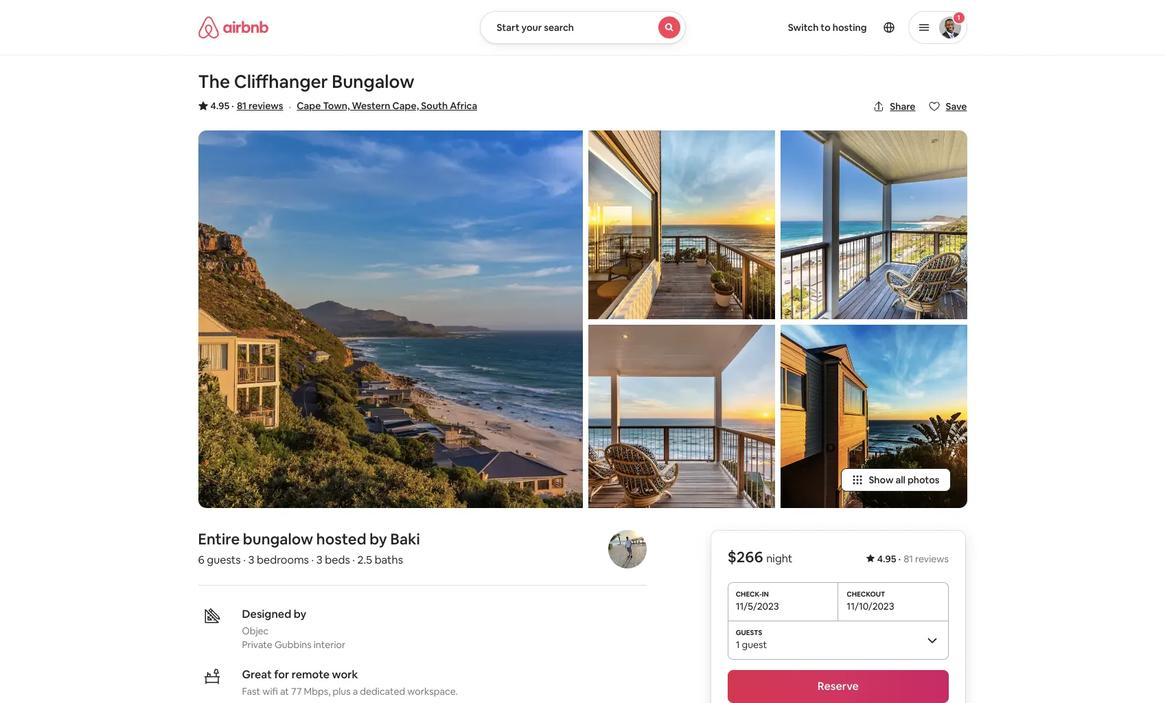 Task type: vqa. For each thing, say whether or not it's contained in the screenshot.
SARNEST
no



Task type: locate. For each thing, give the bounding box(es) containing it.
private
[[242, 639, 273, 652]]

1 vertical spatial 4.95 · 81 reviews
[[878, 553, 950, 566]]

all
[[896, 474, 906, 487]]

dedicated
[[360, 686, 405, 698]]

for
[[274, 668, 289, 682]]

1 horizontal spatial 1
[[958, 13, 961, 22]]

learn more about the host, baki. image
[[609, 531, 647, 569], [609, 531, 647, 569]]

show
[[869, 474, 894, 487]]

4.95 · 81 reviews down the
[[211, 100, 283, 112]]

0 horizontal spatial reviews
[[249, 100, 283, 112]]

the
[[198, 70, 230, 93]]

switch
[[788, 21, 819, 34]]

4.95
[[211, 100, 230, 112], [878, 553, 897, 566]]

bungalow
[[243, 530, 313, 549]]

a
[[353, 686, 358, 698]]

Start your search search field
[[480, 11, 686, 44]]

cliffhanger
[[234, 70, 328, 93]]

bedrooms
[[257, 553, 309, 568]]

beds
[[325, 553, 350, 568]]

1 horizontal spatial 4.95
[[878, 553, 897, 566]]

by baki
[[370, 530, 420, 549]]

search
[[544, 21, 574, 34]]

4.95 · 81 reviews
[[211, 100, 283, 112], [878, 553, 950, 566]]

0 vertical spatial 81
[[237, 100, 247, 112]]

3 right 'guests'
[[248, 553, 254, 568]]

4.95 · 81 reviews up 11/10/2023
[[878, 553, 950, 566]]

0 horizontal spatial 81
[[237, 100, 247, 112]]

0 horizontal spatial 3
[[248, 553, 254, 568]]

1 for 1
[[958, 13, 961, 22]]

6
[[198, 553, 205, 568]]

0 horizontal spatial 1
[[737, 639, 741, 652]]

night
[[767, 552, 793, 566]]

entire bungalow hosted by baki 6 guests · 3 bedrooms · 3 beds · 2.5 baths
[[198, 530, 420, 568]]

hosted
[[317, 530, 367, 549]]

mbps,
[[304, 686, 331, 698]]

your
[[522, 21, 542, 34]]

11/5/2023
[[737, 601, 780, 613]]

0 horizontal spatial 4.95 · 81 reviews
[[211, 100, 283, 112]]

start
[[497, 21, 520, 34]]

1 vertical spatial 1
[[737, 639, 741, 652]]

entire
[[198, 530, 240, 549]]

save
[[946, 100, 968, 113]]

4.95 up 11/10/2023
[[878, 553, 897, 566]]

wifi
[[263, 686, 278, 698]]

1 inside dropdown button
[[958, 13, 961, 22]]

1 horizontal spatial 4.95 · 81 reviews
[[878, 553, 950, 566]]

0 vertical spatial 1
[[958, 13, 961, 22]]

1 vertical spatial 81
[[904, 553, 914, 566]]

11/10/2023
[[848, 601, 895, 613]]

3
[[248, 553, 254, 568], [316, 553, 323, 568]]

reserve
[[818, 680, 860, 694]]

77
[[291, 686, 302, 698]]

0 horizontal spatial 4.95
[[211, 100, 230, 112]]

reviews
[[249, 100, 283, 112], [916, 553, 950, 566]]

the cliffhanger bungalow
[[198, 70, 415, 93]]

the cliffhanger bungalow image 4 image
[[781, 131, 968, 320]]

interior
[[314, 639, 346, 652]]

designed
[[242, 608, 291, 622]]

to
[[821, 21, 831, 34]]

· cape town, western cape, south africa
[[289, 100, 478, 114]]

81
[[237, 100, 247, 112], [904, 553, 914, 566]]

1 inside popup button
[[737, 639, 741, 652]]

plus
[[333, 686, 351, 698]]

1 vertical spatial 4.95
[[878, 553, 897, 566]]

cape
[[297, 100, 321, 112]]

1 horizontal spatial 3
[[316, 553, 323, 568]]

1 for 1 guest
[[737, 639, 741, 652]]

1 vertical spatial reviews
[[916, 553, 950, 566]]

3 left beds
[[316, 553, 323, 568]]

cape town, western cape, south africa button
[[297, 98, 478, 114]]

reserve button
[[728, 671, 950, 703]]

$266 night
[[728, 548, 793, 567]]

profile element
[[702, 0, 968, 55]]

1
[[958, 13, 961, 22], [737, 639, 741, 652]]

·
[[232, 100, 234, 112], [289, 100, 291, 114], [243, 553, 246, 568], [312, 553, 314, 568], [353, 553, 355, 568], [899, 553, 902, 566]]

4.95 down the
[[211, 100, 230, 112]]

work
[[332, 668, 358, 682]]

remote
[[292, 668, 330, 682]]



Task type: describe. For each thing, give the bounding box(es) containing it.
objec
[[242, 625, 269, 638]]

share button
[[868, 95, 922, 118]]

designed by objec private gubbins interior
[[242, 608, 346, 652]]

2 3 from the left
[[316, 553, 323, 568]]

fast
[[242, 686, 261, 698]]

cape,
[[393, 100, 419, 112]]

1 guest
[[737, 639, 768, 652]]

workspace.
[[408, 686, 458, 698]]

1 3 from the left
[[248, 553, 254, 568]]

sunset at the cliffhanger!! image
[[588, 325, 775, 509]]

baths
[[375, 553, 403, 568]]

start your search button
[[480, 11, 686, 44]]

0 vertical spatial 4.95
[[211, 100, 230, 112]]

0 vertical spatial 4.95 · 81 reviews
[[211, 100, 283, 112]]

share
[[890, 100, 916, 113]]

show all photos
[[869, 474, 940, 487]]

1 button
[[909, 11, 968, 44]]

$266
[[728, 548, 764, 567]]

save button
[[924, 95, 973, 118]]

by
[[294, 608, 307, 622]]

switch to hosting
[[788, 21, 867, 34]]

81 reviews button
[[237, 99, 283, 113]]

great for remote work fast wifi at 77 mbps, plus a dedicated workspace.
[[242, 668, 458, 698]]

bungalow
[[332, 70, 415, 93]]

the facade of the house and sunset image
[[781, 325, 968, 509]]

africa
[[450, 100, 478, 112]]

gubbins
[[275, 639, 312, 652]]

1 horizontal spatial reviews
[[916, 553, 950, 566]]

1 guest button
[[728, 621, 950, 660]]

western
[[352, 100, 391, 112]]

guests
[[207, 553, 241, 568]]

switch to hosting link
[[780, 13, 876, 42]]

start your search
[[497, 21, 574, 34]]

facade of the house and fynbos garden with sea views. image
[[198, 131, 583, 509]]

photos
[[908, 474, 940, 487]]

at
[[280, 686, 289, 698]]

great
[[242, 668, 272, 682]]

0 vertical spatial reviews
[[249, 100, 283, 112]]

hosting
[[833, 21, 867, 34]]

town,
[[323, 100, 350, 112]]

facade of the house -lower terrace image
[[588, 131, 775, 320]]

guest
[[743, 639, 768, 652]]

south
[[421, 100, 448, 112]]

2.5
[[358, 553, 372, 568]]

1 horizontal spatial 81
[[904, 553, 914, 566]]

show all photos button
[[842, 469, 951, 492]]



